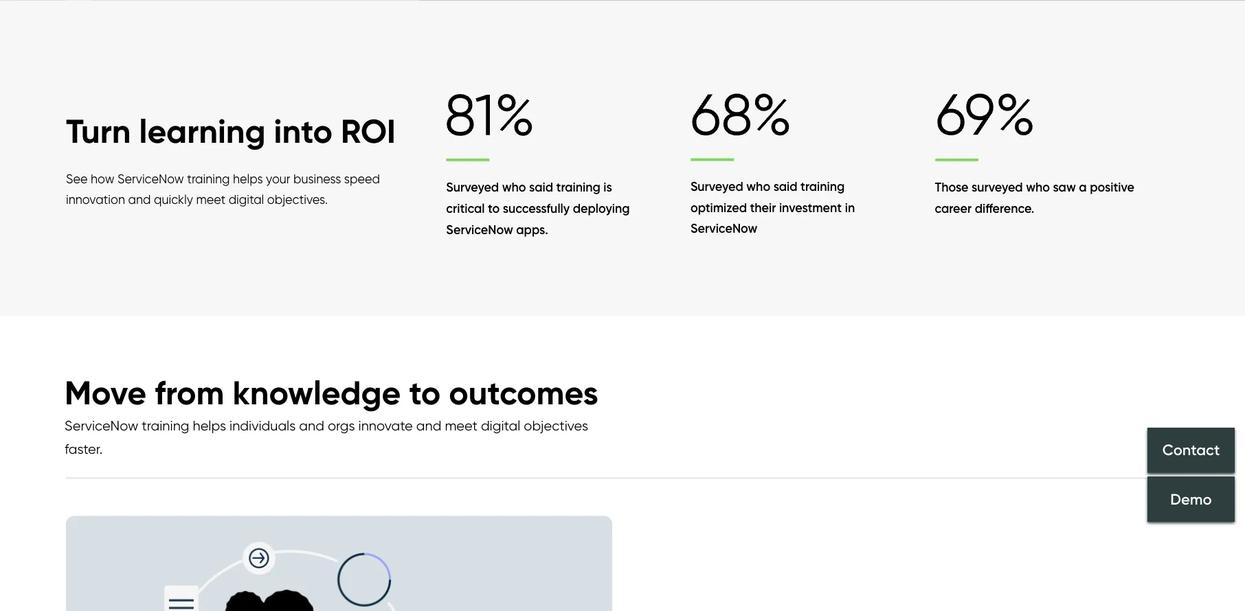 Task type: describe. For each thing, give the bounding box(es) containing it.
knowledge
[[233, 372, 401, 413]]

turn
[[66, 111, 131, 152]]

meet inside move from knowledge to outcomes servicenow training helps individuals and orgs innovate and meet digital objectives faster.
[[445, 418, 478, 435]]

optimized
[[691, 200, 747, 215]]

surveyed who said training optimized their investment in servicenow
[[691, 179, 855, 236]]

difference.
[[975, 201, 1035, 216]]

how
[[91, 172, 114, 187]]

servicenow inside surveyed who said training optimized their investment in servicenow
[[691, 221, 758, 236]]

objectives
[[524, 418, 588, 435]]

successfully
[[503, 201, 570, 216]]

training inside move from knowledge to outcomes servicenow training helps individuals and orgs innovate and meet digital objectives faster.
[[142, 418, 189, 435]]

digital inside move from knowledge to outcomes servicenow training helps individuals and orgs innovate and meet digital objectives faster.
[[481, 418, 521, 435]]

demo link
[[1148, 477, 1235, 522]]

servicenow inside see how servicenow training helps your business speed innovation and quickly meet digital objectives.
[[118, 172, 184, 187]]

outcomes
[[449, 372, 599, 413]]

see
[[66, 172, 88, 187]]

those surveyed who saw a positive career difference.
[[935, 180, 1135, 216]]

training for helps
[[187, 172, 230, 187]]

servicenow inside surveyed who said training is critical to successfully deploying servicenow apps.
[[446, 222, 513, 237]]

said for investment
[[774, 179, 798, 194]]

training for is
[[557, 180, 601, 195]]

their
[[750, 200, 776, 215]]

who for to
[[502, 180, 526, 195]]

who inside those surveyed who saw a positive career difference.
[[1027, 180, 1051, 195]]

investment
[[780, 200, 842, 215]]

contact link
[[1148, 428, 1235, 474]]

innovation
[[66, 193, 125, 208]]

career
[[935, 201, 972, 216]]

surveyed who said training is critical to successfully deploying servicenow apps.
[[446, 180, 630, 237]]

orgs
[[328, 418, 355, 435]]

into
[[274, 111, 333, 152]]

from
[[155, 372, 224, 413]]

objectives.
[[267, 193, 328, 208]]

a
[[1080, 180, 1087, 195]]

innovate
[[359, 418, 413, 435]]

turn learning into roi
[[66, 111, 396, 152]]

training for optimized
[[801, 179, 845, 194]]

surveyed who said training optimized their investment in servicenow link
[[691, 78, 935, 243]]

learning
[[139, 111, 266, 152]]

move from knowledge to outcomes servicenow training helps individuals and orgs innovate and meet digital objectives faster.
[[65, 372, 599, 458]]

critical
[[446, 201, 485, 216]]

said for to
[[529, 180, 553, 195]]



Task type: vqa. For each thing, say whether or not it's contained in the screenshot.
right WHO
yes



Task type: locate. For each thing, give the bounding box(es) containing it.
1 horizontal spatial digital
[[481, 418, 521, 435]]

positive
[[1090, 180, 1135, 195]]

contact
[[1163, 441, 1221, 460]]

said inside surveyed who said training is critical to successfully deploying servicenow apps.
[[529, 180, 553, 195]]

said up their
[[774, 179, 798, 194]]

and for servicenow
[[128, 193, 151, 208]]

surveyed inside surveyed who said training is critical to successfully deploying servicenow apps.
[[446, 180, 499, 195]]

apps.
[[516, 222, 548, 237]]

0 horizontal spatial who
[[502, 180, 526, 195]]

to inside move from knowledge to outcomes servicenow training helps individuals and orgs innovate and meet digital objectives faster.
[[409, 372, 441, 413]]

1 horizontal spatial to
[[488, 201, 500, 216]]

move
[[65, 372, 147, 413]]

servicenow up faster.
[[65, 418, 138, 435]]

roi
[[341, 111, 396, 152]]

training inside surveyed who said training optimized their investment in servicenow
[[801, 179, 845, 194]]

2 horizontal spatial and
[[416, 418, 442, 435]]

individuals
[[230, 418, 296, 435]]

helps down from
[[193, 418, 226, 435]]

1 horizontal spatial who
[[747, 179, 771, 194]]

surveyed
[[972, 180, 1023, 195]]

business
[[294, 172, 341, 187]]

training inside see how servicenow training helps your business speed innovation and quickly meet digital objectives.
[[187, 172, 230, 187]]

surveyed up optimized at the right top of the page
[[691, 179, 744, 194]]

saw
[[1054, 180, 1076, 195]]

and inside see how servicenow training helps your business speed innovation and quickly meet digital objectives.
[[128, 193, 151, 208]]

surveyed for surveyed who said training optimized their investment in servicenow
[[691, 179, 744, 194]]

servicenow inside move from knowledge to outcomes servicenow training helps individuals and orgs innovate and meet digital objectives faster.
[[65, 418, 138, 435]]

digital left objectives.
[[229, 193, 264, 208]]

0 horizontal spatial surveyed
[[446, 180, 499, 195]]

demo
[[1171, 490, 1213, 509]]

who inside surveyed who said training is critical to successfully deploying servicenow apps.
[[502, 180, 526, 195]]

0 horizontal spatial helps
[[193, 418, 226, 435]]

those surveyed who saw a positive career difference. link
[[935, 78, 1180, 223]]

1 vertical spatial to
[[409, 372, 441, 413]]

1 vertical spatial helps
[[193, 418, 226, 435]]

who up their
[[747, 179, 771, 194]]

faster.
[[65, 441, 103, 458]]

1 horizontal spatial helps
[[233, 172, 263, 187]]

who
[[747, 179, 771, 194], [502, 180, 526, 195], [1027, 180, 1051, 195]]

0 horizontal spatial meet
[[196, 193, 226, 208]]

to
[[488, 201, 500, 216], [409, 372, 441, 413]]

0 vertical spatial helps
[[233, 172, 263, 187]]

who left saw
[[1027, 180, 1051, 195]]

and left quickly
[[128, 193, 151, 208]]

1 horizontal spatial and
[[299, 418, 324, 435]]

said up successfully
[[529, 180, 553, 195]]

0 vertical spatial meet
[[196, 193, 226, 208]]

helps inside see how servicenow training helps your business speed innovation and quickly meet digital objectives.
[[233, 172, 263, 187]]

servicenow down optimized at the right top of the page
[[691, 221, 758, 236]]

said inside surveyed who said training optimized their investment in servicenow
[[774, 179, 798, 194]]

servicenow
[[118, 172, 184, 187], [691, 221, 758, 236], [446, 222, 513, 237], [65, 418, 138, 435]]

surveyed up critical
[[446, 180, 499, 195]]

helps
[[233, 172, 263, 187], [193, 418, 226, 435]]

1 vertical spatial meet
[[445, 418, 478, 435]]

who inside surveyed who said training optimized their investment in servicenow
[[747, 179, 771, 194]]

see how servicenow training helps your business speed innovation and quickly meet digital objectives.
[[66, 172, 380, 208]]

quickly
[[154, 193, 193, 208]]

and right innovate
[[416, 418, 442, 435]]

1 horizontal spatial surveyed
[[691, 179, 744, 194]]

in
[[845, 200, 855, 215]]

and for knowledge
[[299, 418, 324, 435]]

to inside surveyed who said training is critical to successfully deploying servicenow apps.
[[488, 201, 500, 216]]

training inside surveyed who said training is critical to successfully deploying servicenow apps.
[[557, 180, 601, 195]]

training left is
[[557, 180, 601, 195]]

digital
[[229, 193, 264, 208], [481, 418, 521, 435]]

meet
[[196, 193, 226, 208], [445, 418, 478, 435]]

servicenow up quickly
[[118, 172, 184, 187]]

training up quickly
[[187, 172, 230, 187]]

servicenow down critical
[[446, 222, 513, 237]]

0 horizontal spatial said
[[529, 180, 553, 195]]

0 horizontal spatial to
[[409, 372, 441, 413]]

1 horizontal spatial said
[[774, 179, 798, 194]]

surveyed for surveyed who said training is critical to successfully deploying servicenow apps.
[[446, 180, 499, 195]]

1 vertical spatial digital
[[481, 418, 521, 435]]

helps left your
[[233, 172, 263, 187]]

0 vertical spatial digital
[[229, 193, 264, 208]]

surveyed who said training is critical to successfully deploying servicenow apps. link
[[446, 78, 691, 244]]

those
[[935, 180, 969, 195]]

training up investment
[[801, 179, 845, 194]]

your
[[266, 172, 290, 187]]

who up successfully
[[502, 180, 526, 195]]

deploying
[[573, 201, 630, 216]]

2 horizontal spatial who
[[1027, 180, 1051, 195]]

digital down outcomes
[[481, 418, 521, 435]]

0 horizontal spatial digital
[[229, 193, 264, 208]]

meet inside see how servicenow training helps your business speed innovation and quickly meet digital objectives.
[[196, 193, 226, 208]]

surveyed inside surveyed who said training optimized their investment in servicenow
[[691, 179, 744, 194]]

speed
[[344, 172, 380, 187]]

0 vertical spatial to
[[488, 201, 500, 216]]

and
[[128, 193, 151, 208], [299, 418, 324, 435], [416, 418, 442, 435]]

1 horizontal spatial meet
[[445, 418, 478, 435]]

surveyed
[[691, 179, 744, 194], [446, 180, 499, 195]]

to up innovate
[[409, 372, 441, 413]]

said
[[774, 179, 798, 194], [529, 180, 553, 195]]

is
[[604, 180, 612, 195]]

and left 'orgs'
[[299, 418, 324, 435]]

who for investment
[[747, 179, 771, 194]]

helps inside move from knowledge to outcomes servicenow training helps individuals and orgs innovate and meet digital objectives faster.
[[193, 418, 226, 435]]

training down from
[[142, 418, 189, 435]]

to right critical
[[488, 201, 500, 216]]

0 horizontal spatial and
[[128, 193, 151, 208]]

training
[[187, 172, 230, 187], [801, 179, 845, 194], [557, 180, 601, 195], [142, 418, 189, 435]]

digital inside see how servicenow training helps your business speed innovation and quickly meet digital objectives.
[[229, 193, 264, 208]]



